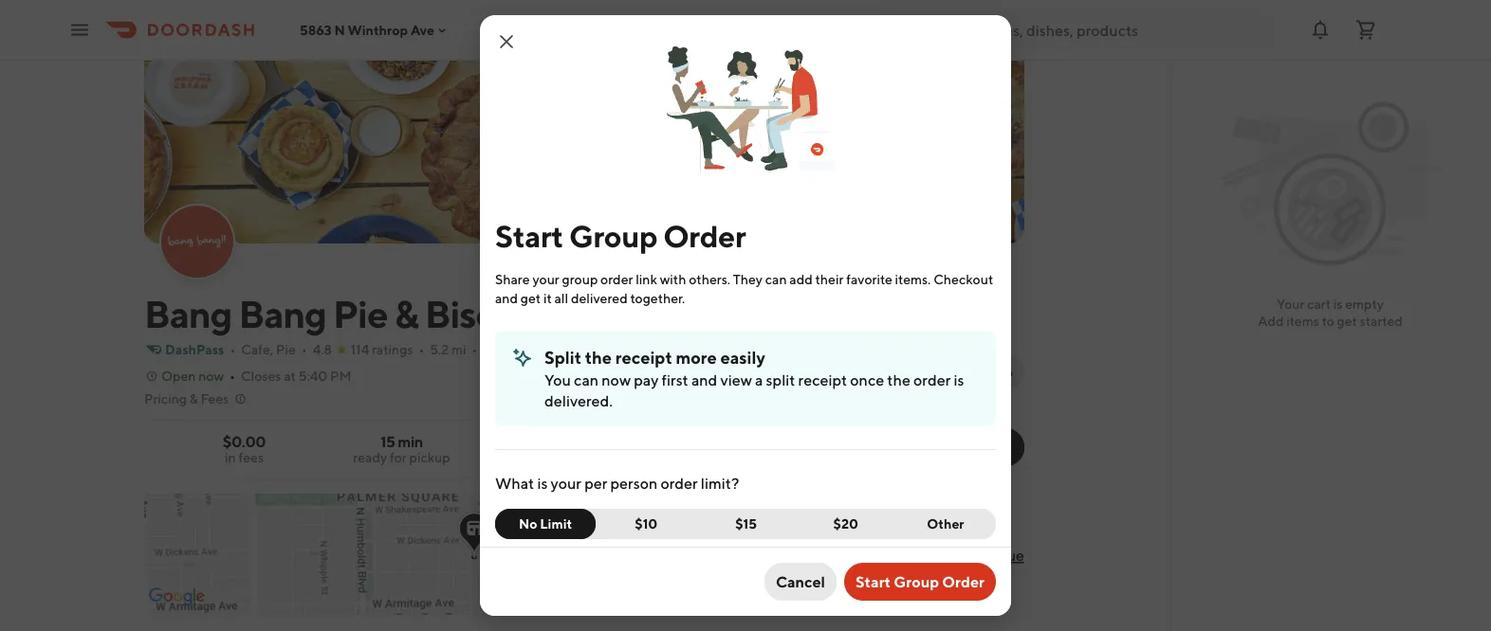 Task type: locate. For each thing, give the bounding box(es) containing it.
0 horizontal spatial the
[[585, 347, 612, 368]]

1 horizontal spatial start group order
[[856, 573, 985, 591]]

1 horizontal spatial order
[[776, 440, 813, 455]]

notification bell image
[[1309, 18, 1332, 41]]

is right "cart"
[[1333, 296, 1343, 312]]

the
[[585, 347, 612, 368], [887, 371, 910, 389]]

0 vertical spatial the
[[585, 347, 612, 368]]

2 vertical spatial is
[[537, 475, 548, 493]]

can left add
[[765, 272, 787, 287]]

is left info
[[954, 371, 964, 389]]

favorite
[[846, 272, 892, 287]]

1 horizontal spatial 15
[[964, 449, 975, 462]]

per
[[584, 475, 607, 493]]

get left it
[[521, 291, 541, 306]]

None radio
[[840, 429, 948, 467], [936, 429, 1024, 467], [840, 429, 948, 467], [936, 429, 1024, 467]]

2 bang from the left
[[239, 291, 326, 336]]

start up share
[[495, 218, 563, 254]]

1 vertical spatial &
[[189, 391, 198, 407]]

their
[[815, 272, 844, 287]]

0 horizontal spatial receipt
[[615, 347, 672, 368]]

order up delivered
[[601, 272, 633, 287]]

1 horizontal spatial get
[[1337, 313, 1357, 329]]

dashpass
[[165, 342, 224, 358]]

cancel
[[776, 573, 825, 591]]

your cart is empty add items to get started
[[1258, 296, 1403, 329]]

40
[[870, 449, 885, 462]]

is right what
[[537, 475, 548, 493]]

can up delivered.
[[574, 371, 599, 389]]

& inside button
[[189, 391, 198, 407]]

start down north
[[856, 573, 891, 591]]

view
[[720, 371, 752, 389]]

empty
[[1345, 296, 1384, 312]]

1 horizontal spatial the
[[887, 371, 910, 389]]

and down more
[[691, 371, 717, 389]]

share
[[495, 272, 530, 287]]

group down "2051 north california avenue" link
[[894, 573, 939, 591]]

bang up "cafe, pie"
[[239, 291, 326, 336]]

start
[[495, 218, 563, 254], [856, 573, 891, 591]]

1 vertical spatial can
[[574, 371, 599, 389]]

your inside share your group order link with others. they can add their favorite items. checkout and get it all delivered together.
[[533, 272, 559, 287]]

0 vertical spatial order
[[663, 218, 746, 254]]

1 vertical spatial start
[[856, 573, 891, 591]]

info
[[988, 365, 1013, 380]]

order down the 'california'
[[942, 573, 985, 591]]

1 vertical spatial start group order
[[856, 573, 985, 591]]

0 vertical spatial pie
[[333, 291, 388, 336]]

0 horizontal spatial &
[[189, 391, 198, 407]]

order inside pick up this order at: 2051 north california avenue
[[905, 522, 943, 540]]

$15 button
[[696, 509, 796, 540]]

order up others.
[[663, 218, 746, 254]]

min down pickup
[[977, 449, 997, 462]]

15 inside the pickup 15 min
[[964, 449, 975, 462]]

more info button
[[922, 358, 1024, 388]]

now up fees
[[198, 369, 224, 384]]

0 vertical spatial is
[[1333, 296, 1343, 312]]

15 down pickup
[[964, 449, 975, 462]]

bang bang pie & biscuits image
[[144, 7, 1024, 244], [161, 206, 233, 278]]

order down split
[[776, 440, 813, 455]]

checkout
[[933, 272, 993, 287]]

$$
[[483, 342, 499, 358]]

bang
[[144, 291, 232, 336], [239, 291, 326, 336]]

items.
[[895, 272, 931, 287]]

start group order up link
[[495, 218, 746, 254]]

$0.00 in fees
[[223, 433, 266, 466]]

0 horizontal spatial get
[[521, 291, 541, 306]]

group up link
[[569, 218, 657, 254]]

pickup
[[409, 450, 450, 466]]

5.2 mi • $$
[[430, 342, 499, 358]]

get right to
[[1337, 313, 1357, 329]]

order up "2051 north california avenue" link
[[905, 522, 943, 540]]

• left the 5.2
[[419, 342, 424, 358]]

0 vertical spatial can
[[765, 272, 787, 287]]

no limit
[[519, 516, 572, 532]]

min
[[398, 433, 423, 451], [887, 449, 907, 462], [977, 449, 997, 462], [857, 571, 879, 587]]

2 vertical spatial order
[[942, 573, 985, 591]]

0 vertical spatial and
[[495, 291, 518, 306]]

1 vertical spatial is
[[954, 371, 964, 389]]

save
[[646, 440, 675, 455]]

biscuits
[[425, 291, 556, 336]]

min down delivery
[[887, 449, 907, 462]]

28 min
[[839, 571, 879, 587]]

start group order down "2051 north california avenue" link
[[856, 573, 985, 591]]

0 vertical spatial get
[[521, 291, 541, 306]]

1 horizontal spatial is
[[954, 371, 964, 389]]

Other button
[[895, 509, 996, 540]]

this
[[875, 522, 901, 540]]

1 horizontal spatial pie
[[333, 291, 388, 336]]

group
[[569, 218, 657, 254], [734, 440, 774, 455], [894, 573, 939, 591]]

2 horizontal spatial order
[[942, 573, 985, 591]]

open
[[161, 369, 196, 384]]

other
[[927, 516, 964, 532]]

1 vertical spatial receipt
[[798, 371, 847, 389]]

2 vertical spatial group
[[894, 573, 939, 591]]

dashpass •
[[165, 342, 235, 358]]

pie
[[333, 291, 388, 336], [276, 342, 296, 358]]

0 vertical spatial start
[[495, 218, 563, 254]]

is inside your cart is empty add items to get started
[[1333, 296, 1343, 312]]

close start group order image
[[495, 30, 518, 53]]

No Limit button
[[495, 509, 596, 540]]

at
[[284, 369, 296, 384]]

$10
[[635, 516, 658, 532]]

0 horizontal spatial bang
[[144, 291, 232, 336]]

what is your per person order limit?
[[495, 475, 739, 493]]

delivery 40 min
[[863, 432, 914, 462]]

and
[[495, 291, 518, 306], [691, 371, 717, 389]]

at:
[[946, 522, 964, 540]]

bang up dashpass
[[144, 291, 232, 336]]

order inside share your group order link with others. they can add their favorite items. checkout and get it all delivered together.
[[601, 272, 633, 287]]

person
[[610, 475, 658, 493]]

order down save at the bottom of the page
[[661, 475, 698, 493]]

1 horizontal spatial group
[[734, 440, 774, 455]]

group up limit?
[[734, 440, 774, 455]]

min right ready
[[398, 433, 423, 451]]

powered by google image
[[149, 588, 205, 607]]

1 horizontal spatial can
[[765, 272, 787, 287]]

15
[[380, 433, 395, 451], [964, 449, 975, 462]]

& up ratings
[[394, 291, 418, 336]]

1 vertical spatial and
[[691, 371, 717, 389]]

pie up 114 on the bottom left of the page
[[333, 291, 388, 336]]

items
[[1287, 313, 1319, 329]]

15 left the pickup
[[380, 433, 395, 451]]

• left cafe,
[[230, 342, 235, 358]]

your
[[533, 272, 559, 287], [551, 475, 581, 493]]

0 horizontal spatial is
[[537, 475, 548, 493]]

1 vertical spatial order
[[776, 440, 813, 455]]

min inside 15 min ready for pickup
[[398, 433, 423, 451]]

start group order dialog
[[480, 15, 1011, 617]]

receipt right split
[[798, 371, 847, 389]]

pie up at
[[276, 342, 296, 358]]

1 horizontal spatial now
[[602, 371, 631, 389]]

order left more
[[913, 371, 951, 389]]

easily
[[720, 347, 765, 368]]

your left 'per'
[[551, 475, 581, 493]]

1 horizontal spatial start
[[856, 573, 891, 591]]

0 items, open order cart image
[[1355, 18, 1377, 41]]

pickup 15 min
[[959, 432, 1002, 462]]

0 horizontal spatial group
[[569, 218, 657, 254]]

cafe,
[[241, 342, 273, 358]]

it
[[543, 291, 552, 306]]

for
[[390, 450, 407, 466]]

fees
[[201, 391, 229, 407]]

1 horizontal spatial bang
[[239, 291, 326, 336]]

to
[[1322, 313, 1334, 329]]

in
[[225, 450, 236, 466]]

and down share
[[495, 291, 518, 306]]

your up it
[[533, 272, 559, 287]]

2 horizontal spatial group
[[894, 573, 939, 591]]

2 horizontal spatial is
[[1333, 296, 1343, 312]]

pricing & fees
[[144, 391, 229, 407]]

up
[[854, 522, 872, 540]]

order
[[663, 218, 746, 254], [776, 440, 813, 455], [942, 573, 985, 591]]

can inside share your group order link with others. they can add their favorite items. checkout and get it all delivered together.
[[765, 272, 787, 287]]

• right mi
[[472, 342, 478, 358]]

1 vertical spatial get
[[1337, 313, 1357, 329]]

0 vertical spatial start group order
[[495, 218, 746, 254]]

$15
[[735, 516, 757, 532]]

start inside button
[[856, 573, 891, 591]]

can inside split the receipt more easily you can now pay first and view a split receipt once the order is delivered.
[[574, 371, 599, 389]]

now left 'pay'
[[602, 371, 631, 389]]

the right once at right
[[887, 371, 910, 389]]

$20
[[833, 516, 858, 532]]

1 horizontal spatial &
[[394, 291, 418, 336]]

a
[[755, 371, 763, 389]]

can
[[765, 272, 787, 287], [574, 371, 599, 389]]

0 horizontal spatial and
[[495, 291, 518, 306]]

0 horizontal spatial pie
[[276, 342, 296, 358]]

1 horizontal spatial receipt
[[798, 371, 847, 389]]

0 horizontal spatial can
[[574, 371, 599, 389]]

1 horizontal spatial and
[[691, 371, 717, 389]]

& left fees
[[189, 391, 198, 407]]

receipt up 'pay'
[[615, 347, 672, 368]]

now
[[198, 369, 224, 384], [602, 371, 631, 389]]

0 horizontal spatial 15
[[380, 433, 395, 451]]

0 horizontal spatial order
[[663, 218, 746, 254]]

north
[[857, 547, 898, 565]]

•
[[230, 342, 235, 358], [301, 342, 307, 358], [419, 342, 424, 358], [472, 342, 478, 358], [230, 369, 235, 384]]

cancel button
[[764, 563, 837, 601]]

start group order
[[495, 218, 746, 254], [856, 573, 985, 591]]

0 vertical spatial your
[[533, 272, 559, 287]]

map region
[[81, 326, 809, 632]]

0 vertical spatial group
[[569, 218, 657, 254]]

the right split
[[585, 347, 612, 368]]



Task type: describe. For each thing, give the bounding box(es) containing it.
pricing & fees button
[[144, 390, 248, 409]]

1 bang from the left
[[144, 291, 232, 336]]

ready
[[353, 450, 387, 466]]

1 vertical spatial group
[[734, 440, 774, 455]]

0 horizontal spatial now
[[198, 369, 224, 384]]

and inside share your group order link with others. they can add their favorite items. checkout and get it all delivered together.
[[495, 291, 518, 306]]

limit?
[[701, 475, 739, 493]]

order methods option group
[[840, 429, 1024, 467]]

first
[[662, 371, 688, 389]]

split the receipt more easily you can now pay first and view a split receipt once the order is delivered.
[[544, 347, 964, 410]]

group
[[562, 272, 598, 287]]

fees
[[238, 450, 264, 466]]

no
[[519, 516, 537, 532]]

they
[[733, 272, 763, 287]]

california
[[901, 547, 968, 565]]

started
[[1360, 313, 1403, 329]]

pm
[[330, 369, 351, 384]]

2051 north california avenue link
[[820, 547, 1024, 565]]

split
[[766, 371, 795, 389]]

group order button
[[702, 429, 825, 467]]

closes
[[241, 369, 281, 384]]

min inside the pickup 15 min
[[977, 449, 997, 462]]

together.
[[630, 291, 685, 306]]

is inside split the receipt more easily you can now pay first and view a split receipt once the order is delivered.
[[954, 371, 964, 389]]

limit
[[540, 516, 572, 532]]

share your group order link with others. they can add their favorite items. checkout and get it all delivered together.
[[495, 272, 993, 306]]

114
[[351, 342, 369, 358]]

delivered.
[[544, 392, 613, 410]]

28
[[839, 571, 854, 587]]

0 vertical spatial &
[[394, 291, 418, 336]]

start group order button
[[844, 563, 996, 601]]

group order
[[734, 440, 813, 455]]

delivery
[[863, 432, 914, 448]]

min inside delivery 40 min
[[887, 449, 907, 462]]

cafe, pie
[[241, 342, 296, 358]]

ave
[[411, 22, 435, 38]]

4.8
[[313, 342, 332, 358]]

with
[[660, 272, 686, 287]]

114 ratings •
[[351, 342, 424, 358]]

open menu image
[[68, 18, 91, 41]]

now inside split the receipt more easily you can now pay first and view a split receipt once the order is delivered.
[[602, 371, 631, 389]]

more info
[[953, 365, 1013, 380]]

your
[[1277, 296, 1305, 312]]

pickup
[[959, 432, 1002, 448]]

1 vertical spatial the
[[887, 371, 910, 389]]

others.
[[689, 272, 730, 287]]

1 vertical spatial your
[[551, 475, 581, 493]]

• left closes
[[230, 369, 235, 384]]

bang bang pie & biscuits
[[144, 291, 556, 336]]

0 vertical spatial receipt
[[615, 347, 672, 368]]

0 horizontal spatial start group order
[[495, 218, 746, 254]]

5:40
[[298, 369, 327, 384]]

link
[[636, 272, 657, 287]]

$10 button
[[584, 509, 697, 540]]

1 vertical spatial pie
[[276, 342, 296, 358]]

pick up this order at: 2051 north california avenue
[[820, 522, 1024, 565]]

n
[[334, 22, 345, 38]]

save button
[[608, 429, 687, 467]]

15 min ready for pickup
[[353, 433, 450, 466]]

min right 28
[[857, 571, 879, 587]]

2051
[[820, 547, 854, 565]]

start group order inside button
[[856, 573, 985, 591]]

more
[[953, 365, 985, 380]]

5.2
[[430, 342, 449, 358]]

pick
[[820, 522, 850, 540]]

what
[[495, 475, 534, 493]]

split the receipt more easily status
[[495, 331, 996, 427]]

pay
[[634, 371, 659, 389]]

mi
[[452, 342, 466, 358]]

all
[[554, 291, 568, 306]]

add
[[1258, 313, 1284, 329]]

get inside share your group order link with others. they can add their favorite items. checkout and get it all delivered together.
[[521, 291, 541, 306]]

5863
[[300, 22, 332, 38]]

15 inside 15 min ready for pickup
[[380, 433, 395, 451]]

and inside split the receipt more easily you can now pay first and view a split receipt once the order is delivered.
[[691, 371, 717, 389]]

order inside split the receipt more easily you can now pay first and view a split receipt once the order is delivered.
[[913, 371, 951, 389]]

avenue
[[971, 547, 1024, 565]]

winthrop
[[348, 22, 408, 38]]

you
[[544, 371, 571, 389]]

open now
[[161, 369, 224, 384]]

once
[[850, 371, 884, 389]]

more
[[676, 347, 717, 368]]

5863 n winthrop ave button
[[300, 22, 450, 38]]

what is your per person order limit? option group
[[495, 509, 996, 540]]

split
[[544, 347, 582, 368]]

group of people ordering together image
[[652, 15, 839, 202]]

0 horizontal spatial start
[[495, 218, 563, 254]]

5863 n winthrop ave
[[300, 22, 435, 38]]

pricing
[[144, 391, 187, 407]]

• closes at 5:40 pm
[[230, 369, 351, 384]]

$20 button
[[795, 509, 896, 540]]

add
[[789, 272, 813, 287]]

• left 4.8
[[301, 342, 307, 358]]

cart
[[1307, 296, 1331, 312]]

get inside your cart is empty add items to get started
[[1337, 313, 1357, 329]]



Task type: vqa. For each thing, say whether or not it's contained in the screenshot.
the left the and
yes



